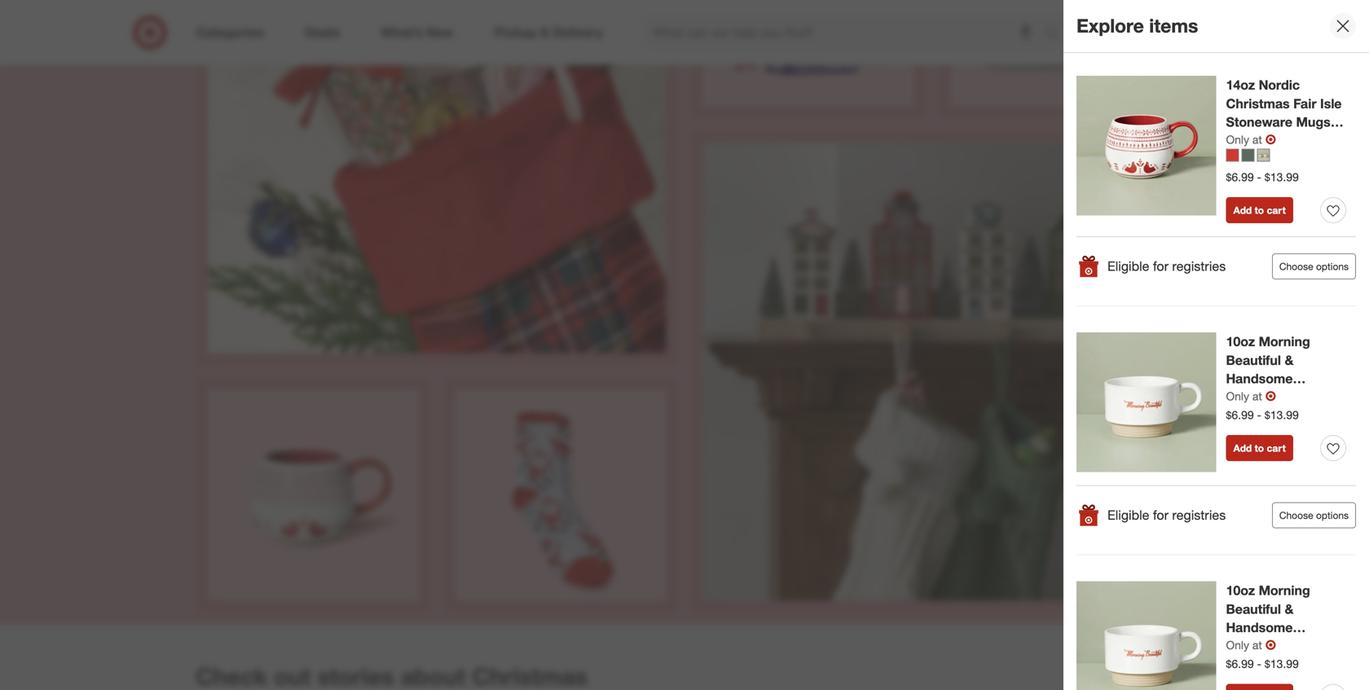 Task type: vqa. For each thing, say whether or not it's contained in the screenshot.
top $6.99 - $13.99
yes



Task type: locate. For each thing, give the bounding box(es) containing it.
0 vertical spatial add to cart
[[1234, 204, 1286, 216]]

1 eligible from the top
[[1108, 258, 1149, 274]]

1 choose options from the top
[[1279, 260, 1349, 273]]

items
[[1149, 14, 1198, 37]]

2 choose options button from the top
[[1272, 502, 1356, 528]]

1 vertical spatial eligible
[[1108, 507, 1149, 523]]

1 vertical spatial with
[[1226, 427, 1252, 443]]

1 registries from the top
[[1172, 258, 1226, 274]]

options for 10oz morning beautiful & handsome stoneware mugs - hearth & hand™ with magnolia
[[1316, 509, 1349, 522]]

0 vertical spatial ¬
[[1266, 132, 1276, 148]]

add
[[1234, 204, 1252, 216], [1234, 442, 1252, 454]]

$6.99 - $13.99
[[1226, 170, 1299, 184], [1226, 408, 1299, 422], [1226, 657, 1299, 671]]

1 vertical spatial only
[[1226, 389, 1249, 403]]

2 hearth from the top
[[1226, 408, 1269, 424]]

14oz nordic christmas fair isle stoneware mugs - hearth & hand™ with magnolia image
[[1077, 76, 1216, 216], [1077, 76, 1216, 216]]

christmas
[[1226, 96, 1290, 112]]

for
[[1153, 258, 1169, 274], [1153, 507, 1169, 523]]

handsome
[[1226, 371, 1293, 387], [1226, 620, 1293, 636]]

cart
[[1267, 204, 1286, 216], [1267, 442, 1286, 454]]

isle
[[1320, 96, 1342, 112]]

3 stoneware from the top
[[1226, 639, 1293, 654]]

1 vertical spatial beautiful
[[1226, 601, 1281, 617]]

1 vertical spatial eligible for registries
[[1108, 507, 1226, 523]]

1 vertical spatial $13.99
[[1265, 408, 1299, 422]]

0 vertical spatial choose options button
[[1272, 253, 1356, 279]]

2 $13.99 from the top
[[1265, 408, 1299, 422]]

0 vertical spatial hearth
[[1226, 133, 1269, 149]]

14oz nordic christmas fair isle stoneware mugs - hearth & hand™ with magnolia
[[1226, 77, 1342, 167]]

10oz
[[1226, 334, 1255, 350], [1226, 583, 1255, 599]]

0 vertical spatial only
[[1226, 132, 1249, 147]]

0 vertical spatial morning
[[1259, 334, 1310, 350]]

1 vertical spatial choose options
[[1279, 509, 1349, 522]]

mugs for 14oz nordic christmas fair isle stoneware mugs - hearth & hand™ with magnolia the add to cart button
[[1296, 114, 1331, 130]]

choose
[[1279, 260, 1314, 273], [1279, 509, 1314, 522]]

2 cart from the top
[[1267, 442, 1286, 454]]

0 vertical spatial 10oz
[[1226, 334, 1255, 350]]

0 vertical spatial cart
[[1267, 204, 1286, 216]]

0 vertical spatial options
[[1316, 260, 1349, 273]]

1 options from the top
[[1316, 260, 1349, 273]]

0 vertical spatial 10oz morning beautiful & handsome stoneware mugs - hearth & hand™ with magnolia
[[1226, 334, 1340, 443]]

14oz nordic christmas fair isle stoneware mugs - hearth & hand™ with magnolia link
[[1226, 76, 1346, 167]]

2 vertical spatial ¬
[[1266, 637, 1276, 653]]

1 mugs from the top
[[1296, 114, 1331, 130]]

2 choose options from the top
[[1279, 509, 1349, 522]]

1 morning from the top
[[1259, 334, 1310, 350]]

1 magnolia from the top
[[1256, 152, 1313, 167]]

2 $6.99 - $13.99 from the top
[[1226, 408, 1299, 422]]

0 vertical spatial to
[[1255, 204, 1264, 216]]

0 vertical spatial 10oz morning beautiful & handsome stoneware mugs - hearth & hand™ with magnolia link
[[1226, 332, 1346, 443]]

1 at from the top
[[1253, 132, 1262, 147]]

1 10oz from the top
[[1226, 334, 1255, 350]]

0 vertical spatial eligible
[[1108, 258, 1149, 274]]

0 vertical spatial $13.99
[[1265, 170, 1299, 184]]

2 vertical spatial only at ¬
[[1226, 637, 1276, 653]]

1 add to cart button from the top
[[1226, 197, 1293, 223]]

2 vertical spatial with
[[1226, 676, 1252, 690]]

1 vertical spatial at
[[1253, 389, 1262, 403]]

1 hand™ from the top
[[1285, 133, 1325, 149]]

1 vertical spatial only at ¬
[[1226, 388, 1276, 404]]

10oz morning beautiful & handsome stoneware mugs - hearth & hand™ with magnolia
[[1226, 334, 1340, 443], [1226, 583, 1340, 690]]

-
[[1334, 114, 1340, 130], [1257, 170, 1262, 184], [1334, 390, 1340, 405], [1257, 408, 1262, 422], [1334, 639, 1340, 654], [1257, 657, 1262, 671]]

add to cart for 10oz morning beautiful & handsome stoneware mugs - hearth & hand™ with magnolia
[[1234, 442, 1286, 454]]

$6.99
[[1226, 170, 1254, 184], [1226, 408, 1254, 422], [1226, 657, 1254, 671]]

2 10oz morning beautiful & handsome stoneware mugs - hearth & hand™ with magnolia link from the top
[[1226, 581, 1346, 690]]

0 vertical spatial hand™
[[1285, 133, 1325, 149]]

registries for 10oz morning beautiful & handsome stoneware mugs - hearth & hand™ with magnolia
[[1172, 507, 1226, 523]]

cart for 10oz morning beautiful & handsome stoneware mugs - hearth & hand™ with magnolia
[[1267, 442, 1286, 454]]

0 vertical spatial magnolia
[[1256, 152, 1313, 167]]

search button
[[1038, 15, 1077, 54]]

1 for from the top
[[1153, 258, 1169, 274]]

1 only at ¬ from the top
[[1226, 132, 1276, 148]]

options
[[1316, 260, 1349, 273], [1316, 509, 1349, 522]]

3 hearth from the top
[[1226, 657, 1269, 673]]

1 vertical spatial mugs
[[1296, 390, 1331, 405]]

for for 10oz morning beautiful & handsome stoneware mugs - hearth & hand™ with magnolia
[[1153, 507, 1169, 523]]

2 for from the top
[[1153, 507, 1169, 523]]

magnolia
[[1256, 152, 1313, 167], [1256, 427, 1313, 443], [1256, 676, 1313, 690]]

2 vertical spatial $6.99 - $13.99
[[1226, 657, 1299, 671]]

2 vertical spatial magnolia
[[1256, 676, 1313, 690]]

mugs for 10oz morning beautiful & handsome stoneware mugs - hearth & hand™ with magnolia's the add to cart button
[[1296, 390, 1331, 405]]

green image
[[1242, 149, 1255, 162]]

$13.99
[[1265, 170, 1299, 184], [1265, 408, 1299, 422], [1265, 657, 1299, 671]]

1 vertical spatial options
[[1316, 509, 1349, 522]]

0 vertical spatial at
[[1253, 132, 1262, 147]]

1 choose from the top
[[1279, 260, 1314, 273]]

2 to from the top
[[1255, 442, 1264, 454]]

2 stoneware from the top
[[1226, 390, 1293, 405]]

0 vertical spatial choose
[[1279, 260, 1314, 273]]

1 with from the top
[[1226, 152, 1252, 167]]

eligible for registries
[[1108, 258, 1226, 274], [1108, 507, 1226, 523]]

0 vertical spatial $6.99 - $13.99
[[1226, 170, 1299, 184]]

1 vertical spatial for
[[1153, 507, 1169, 523]]

2 vertical spatial $13.99
[[1265, 657, 1299, 671]]

1 vertical spatial magnolia
[[1256, 427, 1313, 443]]

2 vertical spatial at
[[1253, 638, 1262, 652]]

&
[[1272, 133, 1281, 149], [1285, 352, 1294, 368], [1272, 408, 1281, 424], [1285, 601, 1294, 617], [1272, 657, 1281, 673]]

2 add from the top
[[1234, 442, 1252, 454]]

0 vertical spatial eligible for registries
[[1108, 258, 1226, 274]]

2 only from the top
[[1226, 389, 1249, 403]]

2 vertical spatial $6.99
[[1226, 657, 1254, 671]]

registries
[[1172, 258, 1226, 274], [1172, 507, 1226, 523]]

0 vertical spatial for
[[1153, 258, 1169, 274]]

with
[[1226, 152, 1252, 167], [1226, 427, 1252, 443], [1226, 676, 1252, 690]]

add to cart button for 14oz nordic christmas fair isle stoneware mugs - hearth & hand™ with magnolia
[[1226, 197, 1293, 223]]

1 vertical spatial ¬
[[1266, 388, 1276, 404]]

1 vertical spatial add to cart button
[[1226, 435, 1293, 461]]

2 add to cart button from the top
[[1226, 435, 1293, 461]]

choose for 10oz morning beautiful & handsome stoneware mugs - hearth & hand™ with magnolia
[[1279, 509, 1314, 522]]

2 eligible from the top
[[1108, 507, 1149, 523]]

3 $13.99 from the top
[[1265, 657, 1299, 671]]

choose options button
[[1272, 253, 1356, 279], [1272, 502, 1356, 528]]

1 vertical spatial stoneware
[[1226, 390, 1293, 405]]

add to cart button
[[1226, 197, 1293, 223], [1226, 435, 1293, 461]]

2 eligible for registries from the top
[[1108, 507, 1226, 523]]

to
[[1255, 204, 1264, 216], [1255, 442, 1264, 454]]

1 vertical spatial $6.99
[[1226, 408, 1254, 422]]

fair
[[1293, 96, 1317, 112]]

1 choose options button from the top
[[1272, 253, 1356, 279]]

2 vertical spatial only
[[1226, 638, 1249, 652]]

10oz morning beautiful & handsome stoneware mugs - hearth & hand™ with magnolia image
[[1077, 332, 1216, 472], [1077, 332, 1216, 472], [1077, 581, 1216, 690], [1077, 581, 1216, 690]]

0 vertical spatial mugs
[[1296, 114, 1331, 130]]

0 vertical spatial add to cart button
[[1226, 197, 1293, 223]]

1 vertical spatial to
[[1255, 442, 1264, 454]]

2 choose from the top
[[1279, 509, 1314, 522]]

1 vertical spatial choose options button
[[1272, 502, 1356, 528]]

2 mugs from the top
[[1296, 390, 1331, 405]]

2 vertical spatial hearth
[[1226, 657, 1269, 673]]

2 10oz morning beautiful & handsome stoneware mugs - hearth & hand™ with magnolia from the top
[[1226, 583, 1340, 690]]

1 vertical spatial handsome
[[1226, 620, 1293, 636]]

¬
[[1266, 132, 1276, 148], [1266, 388, 1276, 404], [1266, 637, 1276, 653]]

1 cart from the top
[[1267, 204, 1286, 216]]

1 vertical spatial morning
[[1259, 583, 1310, 599]]

eligible for 14oz nordic christmas fair isle stoneware mugs - hearth & hand™ with magnolia
[[1108, 258, 1149, 274]]

1 vertical spatial add to cart
[[1234, 442, 1286, 454]]

2 vertical spatial stoneware
[[1226, 639, 1293, 654]]

mugs
[[1296, 114, 1331, 130], [1296, 390, 1331, 405], [1296, 639, 1331, 654]]

choose options
[[1279, 260, 1349, 273], [1279, 509, 1349, 522]]

beautiful
[[1226, 352, 1281, 368], [1226, 601, 1281, 617]]

to for 10oz morning beautiful & handsome stoneware mugs - hearth & hand™ with magnolia
[[1255, 442, 1264, 454]]

1 vertical spatial hearth
[[1226, 408, 1269, 424]]

eligible for 10oz morning beautiful & handsome stoneware mugs - hearth & hand™ with magnolia
[[1108, 507, 1149, 523]]

stoneware
[[1226, 114, 1293, 130], [1226, 390, 1293, 405], [1226, 639, 1293, 654]]

choose options for 14oz nordic christmas fair isle stoneware mugs - hearth & hand™ with magnolia
[[1279, 260, 1349, 273]]

3 magnolia from the top
[[1256, 676, 1313, 690]]

3 only from the top
[[1226, 638, 1249, 652]]

hand™
[[1285, 133, 1325, 149], [1285, 408, 1325, 424], [1285, 657, 1325, 673]]

hearth
[[1226, 133, 1269, 149], [1226, 408, 1269, 424], [1226, 657, 1269, 673]]

0 vertical spatial with
[[1226, 152, 1252, 167]]

options for 14oz nordic christmas fair isle stoneware mugs - hearth & hand™ with magnolia
[[1316, 260, 1349, 273]]

2 vertical spatial mugs
[[1296, 639, 1331, 654]]

1 add from the top
[[1234, 204, 1252, 216]]

add to cart
[[1234, 204, 1286, 216], [1234, 442, 1286, 454]]

2 10oz from the top
[[1226, 583, 1255, 599]]

2 add to cart from the top
[[1234, 442, 1286, 454]]

1 vertical spatial add
[[1234, 442, 1252, 454]]

cart for 14oz nordic christmas fair isle stoneware mugs - hearth & hand™ with magnolia
[[1267, 204, 1286, 216]]

1 stoneware from the top
[[1226, 114, 1293, 130]]

1 vertical spatial $6.99 - $13.99
[[1226, 408, 1299, 422]]

2 registries from the top
[[1172, 507, 1226, 523]]

explore
[[1077, 14, 1144, 37]]

0 vertical spatial choose options
[[1279, 260, 1349, 273]]

1 vertical spatial 10oz morning beautiful & handsome stoneware mugs - hearth & hand™ with magnolia
[[1226, 583, 1340, 690]]

morning
[[1259, 334, 1310, 350], [1259, 583, 1310, 599]]

2 only at ¬ from the top
[[1226, 388, 1276, 404]]

1 to from the top
[[1255, 204, 1264, 216]]

2 hand™ from the top
[[1285, 408, 1325, 424]]

1 vertical spatial 10oz
[[1226, 583, 1255, 599]]

1 vertical spatial registries
[[1172, 507, 1226, 523]]

1 add to cart from the top
[[1234, 204, 1286, 216]]

eligible
[[1108, 258, 1149, 274], [1108, 507, 1149, 523]]

2 vertical spatial hand™
[[1285, 657, 1325, 673]]

mugs inside 14oz nordic christmas fair isle stoneware mugs - hearth & hand™ with magnolia
[[1296, 114, 1331, 130]]

1 vertical spatial hand™
[[1285, 408, 1325, 424]]

0 vertical spatial registries
[[1172, 258, 1226, 274]]

stoneware inside 14oz nordic christmas fair isle stoneware mugs - hearth & hand™ with magnolia
[[1226, 114, 1293, 130]]

hearth inside 14oz nordic christmas fair isle stoneware mugs - hearth & hand™ with magnolia
[[1226, 133, 1269, 149]]

1 eligible for registries from the top
[[1108, 258, 1226, 274]]

& inside 14oz nordic christmas fair isle stoneware mugs - hearth & hand™ with magnolia
[[1272, 133, 1281, 149]]

0 vertical spatial add
[[1234, 204, 1252, 216]]

0 vertical spatial handsome
[[1226, 371, 1293, 387]]

1 vertical spatial choose
[[1279, 509, 1314, 522]]

0 vertical spatial stoneware
[[1226, 114, 1293, 130]]

red image
[[1226, 149, 1239, 162]]

only
[[1226, 132, 1249, 147], [1226, 389, 1249, 403], [1226, 638, 1249, 652]]

3 at from the top
[[1253, 638, 1262, 652]]

2 morning from the top
[[1259, 583, 1310, 599]]

2 options from the top
[[1316, 509, 1349, 522]]

only at ¬
[[1226, 132, 1276, 148], [1226, 388, 1276, 404], [1226, 637, 1276, 653]]

add for 14oz nordic christmas fair isle stoneware mugs - hearth & hand™ with magnolia
[[1234, 204, 1252, 216]]

3 ¬ from the top
[[1266, 637, 1276, 653]]

1 vertical spatial cart
[[1267, 442, 1286, 454]]

10oz morning beautiful & handsome stoneware mugs - hearth & hand™ with magnolia link
[[1226, 332, 1346, 443], [1226, 581, 1346, 690]]

at
[[1253, 132, 1262, 147], [1253, 389, 1262, 403], [1253, 638, 1262, 652]]

0 vertical spatial beautiful
[[1226, 352, 1281, 368]]

1 hearth from the top
[[1226, 133, 1269, 149]]

registries for 14oz nordic christmas fair isle stoneware mugs - hearth & hand™ with magnolia
[[1172, 258, 1226, 274]]

0 vertical spatial $6.99
[[1226, 170, 1254, 184]]

1 vertical spatial 10oz morning beautiful & handsome stoneware mugs - hearth & hand™ with magnolia link
[[1226, 581, 1346, 690]]

eligible for registries for 10oz morning beautiful & handsome stoneware mugs - hearth & hand™ with magnolia
[[1108, 507, 1226, 523]]

0 vertical spatial only at ¬
[[1226, 132, 1276, 148]]



Task type: describe. For each thing, give the bounding box(es) containing it.
with inside 14oz nordic christmas fair isle stoneware mugs - hearth & hand™ with magnolia
[[1226, 152, 1252, 167]]

for for 14oz nordic christmas fair isle stoneware mugs - hearth & hand™ with magnolia
[[1153, 258, 1169, 274]]

choose options button for 14oz nordic christmas fair isle stoneware mugs - hearth & hand™ with magnolia
[[1272, 253, 1356, 279]]

2 magnolia from the top
[[1256, 427, 1313, 443]]

magnolia inside 14oz nordic christmas fair isle stoneware mugs - hearth & hand™ with magnolia
[[1256, 152, 1313, 167]]

1 beautiful from the top
[[1226, 352, 1281, 368]]

3 mugs from the top
[[1296, 639, 1331, 654]]

add to cart button for 10oz morning beautiful & handsome stoneware mugs - hearth & hand™ with magnolia
[[1226, 435, 1293, 461]]

1 $6.99 from the top
[[1226, 170, 1254, 184]]

3 hand™ from the top
[[1285, 657, 1325, 673]]

1 10oz morning beautiful & handsome stoneware mugs - hearth & hand™ with magnolia link from the top
[[1226, 332, 1346, 443]]

2 beautiful from the top
[[1226, 601, 1281, 617]]

3 $6.99 - $13.99 from the top
[[1226, 657, 1299, 671]]

add for 10oz morning beautiful & handsome stoneware mugs - hearth & hand™ with magnolia
[[1234, 442, 1252, 454]]

explore items
[[1077, 14, 1198, 37]]

What can we help you find? suggestions appear below search field
[[643, 15, 1049, 51]]

- inside 14oz nordic christmas fair isle stoneware mugs - hearth & hand™ with magnolia
[[1334, 114, 1340, 130]]

2 with from the top
[[1226, 427, 1252, 443]]

3 only at ¬ from the top
[[1226, 637, 1276, 653]]

1 $13.99 from the top
[[1265, 170, 1299, 184]]

2 at from the top
[[1253, 389, 1262, 403]]

1 $6.99 - $13.99 from the top
[[1226, 170, 1299, 184]]

3 with from the top
[[1226, 676, 1252, 690]]

add to cart for 14oz nordic christmas fair isle stoneware mugs - hearth & hand™ with magnolia
[[1234, 204, 1286, 216]]

1 10oz morning beautiful & handsome stoneware mugs - hearth & hand™ with magnolia from the top
[[1226, 334, 1340, 443]]

search
[[1038, 26, 1077, 42]]

red & green image
[[1257, 149, 1270, 162]]

hand™ inside 14oz nordic christmas fair isle stoneware mugs - hearth & hand™ with magnolia
[[1285, 133, 1325, 149]]

14oz
[[1226, 77, 1255, 93]]

stoneware for 14oz nordic christmas fair isle stoneware mugs - hearth & hand™ with magnolia the add to cart button
[[1226, 114, 1293, 130]]

eligible for registries for 14oz nordic christmas fair isle stoneware mugs - hearth & hand™ with magnolia
[[1108, 258, 1226, 274]]

choose options for 10oz morning beautiful & handsome stoneware mugs - hearth & hand™ with magnolia
[[1279, 509, 1349, 522]]

to for 14oz nordic christmas fair isle stoneware mugs - hearth & hand™ with magnolia
[[1255, 204, 1264, 216]]

only at ¬ for 14oz nordic christmas fair isle stoneware mugs - hearth & hand™ with magnolia the add to cart button
[[1226, 132, 1276, 148]]

nordic
[[1259, 77, 1300, 93]]

1 only from the top
[[1226, 132, 1249, 147]]

3 $6.99 from the top
[[1226, 657, 1254, 671]]

2 $6.99 from the top
[[1226, 408, 1254, 422]]

choose options button for 10oz morning beautiful & handsome stoneware mugs - hearth & hand™ with magnolia
[[1272, 502, 1356, 528]]

1 ¬ from the top
[[1266, 132, 1276, 148]]

1 handsome from the top
[[1226, 371, 1293, 387]]

2 ¬ from the top
[[1266, 388, 1276, 404]]

2 handsome from the top
[[1226, 620, 1293, 636]]

choose for 14oz nordic christmas fair isle stoneware mugs - hearth & hand™ with magnolia
[[1279, 260, 1314, 273]]

explore items dialog
[[1064, 0, 1369, 690]]

only at ¬ for 10oz morning beautiful & handsome stoneware mugs - hearth & hand™ with magnolia's the add to cart button
[[1226, 388, 1276, 404]]

stoneware for 10oz morning beautiful & handsome stoneware mugs - hearth & hand™ with magnolia's the add to cart button
[[1226, 390, 1293, 405]]



